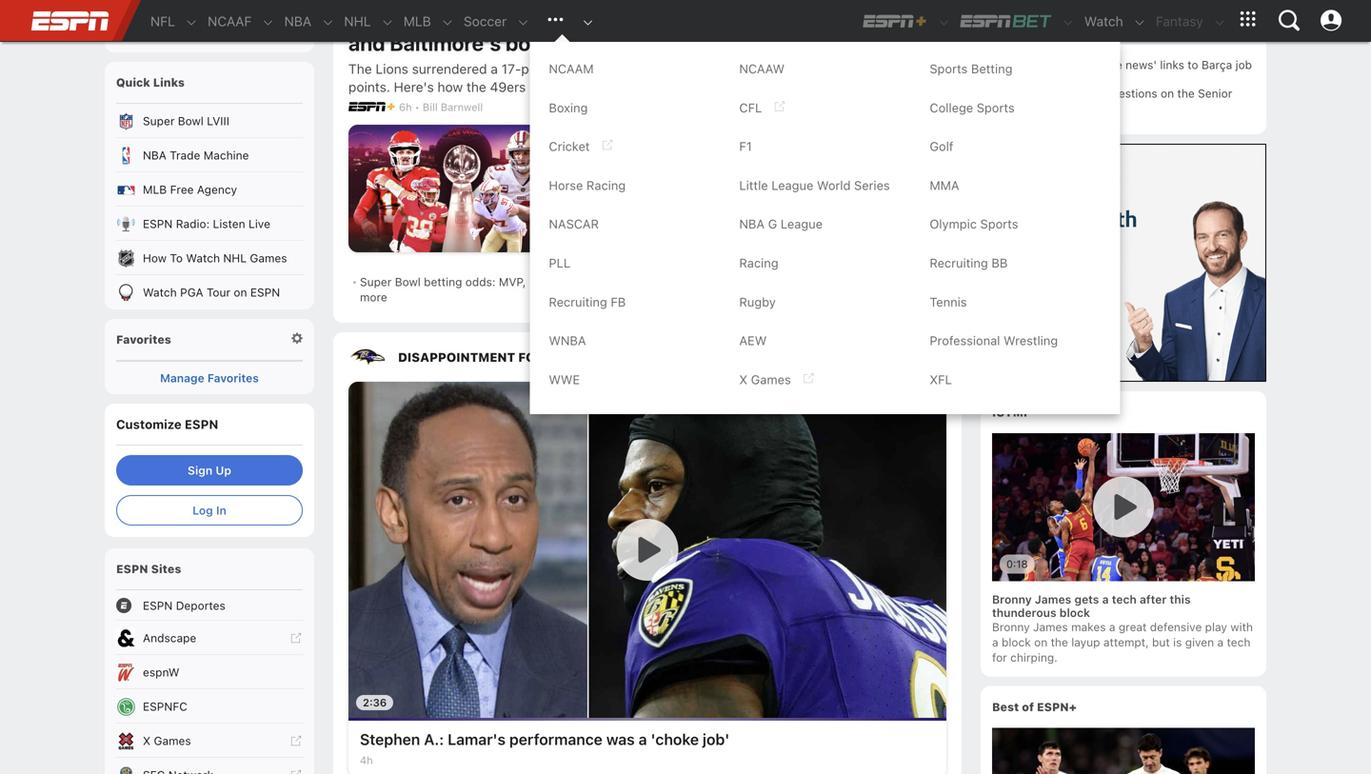 Task type: locate. For each thing, give the bounding box(es) containing it.
professional
[[930, 333, 1000, 348]]

super up lead,
[[591, 30, 650, 55]]

0 horizontal spatial favorites
[[116, 333, 171, 346]]

big inside svp's one big thing: epic sunday sets up 49ers- chiefs rematch
[[734, 275, 751, 288]]

0 vertical spatial recruiting
[[930, 256, 988, 270]]

nfl for nfl draft questions on the senior bowl
[[1051, 87, 1073, 100]]

bronny down 0:18
[[992, 592, 1032, 606]]

mlb for mlb
[[403, 13, 431, 29]]

1 horizontal spatial nhl
[[344, 13, 371, 29]]

1 horizontal spatial nfl
[[1051, 87, 1073, 100]]

super inside the barnwell: the truth behind detroit's disastrous second half and baltimore's botched super bowl chance the lions surrendered a 17-point second-half lead, while the vaunted ravens scored just 10 points. here's how the 49ers and chiefs won.
[[591, 30, 650, 55]]

senior
[[1198, 87, 1232, 100]]

olympic
[[930, 217, 977, 231]]

the down the picks,
[[586, 181, 610, 197]]

questions up the set,
[[659, 157, 730, 175]]

to
[[234, 30, 247, 44], [170, 251, 183, 265]]

matchup down pll
[[529, 275, 576, 288]]

1 horizontal spatial ravens
[[1039, 14, 1078, 28]]

league down matchups
[[771, 178, 813, 192]]

block up makes on the right of page
[[1059, 606, 1090, 619]]

trade down the super bowl lviii
[[170, 149, 200, 162]]

and up looming
[[711, 181, 734, 197]]

ncaam
[[549, 61, 594, 76]]

0 horizontal spatial to
[[840, 157, 855, 175]]

espn inside "link"
[[143, 217, 173, 230]]

1 vertical spatial sports
[[977, 100, 1015, 115]]

bowl left betting
[[395, 275, 421, 288]]

1 horizontal spatial chiefs
[[674, 290, 708, 304]]

nfl inside nfl draft questions on the senior bowl
[[1051, 87, 1073, 100]]

pga
[[180, 286, 203, 299]]

on right tour
[[234, 286, 247, 299]]

nba down the super bowl lviii
[[143, 149, 167, 162]]

0 horizontal spatial big
[[276, 15, 294, 29]]

espnw link
[[105, 655, 314, 689]]

is
[[671, 181, 681, 197], [1173, 635, 1182, 649]]

advertisement element
[[981, 144, 1266, 382]]

espnw
[[143, 666, 179, 679]]

1 vertical spatial to
[[170, 251, 183, 265]]

svp's one big thing: epic sunday sets up 49ers- chiefs rematch
[[674, 275, 940, 304]]

espn up how
[[143, 217, 173, 230]]

bowl left lviii
[[178, 114, 204, 128]]

chiefs down ncaam at the top left of page
[[556, 79, 595, 95]]

mlb free agency link
[[105, 172, 314, 207]]

x games link down espnfc
[[105, 724, 314, 758]]

olympic sports
[[930, 217, 1018, 231]]

1 horizontal spatial block
[[1059, 606, 1090, 619]]

1 horizontal spatial tech
[[1227, 635, 1250, 649]]

mma
[[930, 178, 959, 192]]

draft
[[1076, 87, 1102, 100]]

to up world
[[840, 157, 855, 175]]

to inside nba trade deadline: six big trades we want to see
[[234, 30, 247, 44]]

1 horizontal spatial x games link
[[730, 360, 920, 399]]

2 vertical spatial on
[[1034, 635, 1047, 649]]

bowl inside the barnwell: the truth behind detroit's disastrous second half and baltimore's botched super bowl chance the lions surrendered a 17-point second-half lead, while the vaunted ravens scored just 10 points. here's how the 49ers and chiefs won.
[[654, 30, 702, 55]]

on down links
[[1161, 87, 1174, 100]]

recruiting inside "recruiting fb" link
[[549, 294, 607, 309]]

0 horizontal spatial ravens
[[779, 61, 823, 77]]

league right g
[[781, 217, 823, 231]]

the left layup
[[1051, 635, 1068, 649]]

super up world
[[818, 137, 861, 155]]

1 horizontal spatial x games
[[739, 372, 791, 386]]

0 horizontal spatial recruiting
[[549, 294, 607, 309]]

trade for deadline:
[[170, 15, 200, 29]]

a up for
[[992, 635, 998, 649]]

the inside the bronny james gets a tech after this thunderous block bronny james makes a great defensive play with a block on the layup attempt, but is given a tech for chirping.
[[1051, 635, 1068, 649]]

0 horizontal spatial x games
[[143, 734, 191, 747]]

super up more
[[360, 275, 392, 288]]

games down 'live' at the left of page
[[250, 251, 287, 265]]

on for questions
[[1161, 87, 1174, 100]]

1 horizontal spatial to
[[234, 30, 247, 44]]

1 horizontal spatial racing
[[739, 256, 778, 270]]

baltimore's
[[390, 30, 501, 55]]

racing up thing:
[[739, 256, 778, 270]]

just
[[872, 61, 895, 77]]

2 vertical spatial watch
[[143, 286, 177, 299]]

recruiting
[[930, 256, 988, 270], [549, 294, 607, 309]]

nba up trades
[[143, 15, 167, 29]]

super bowl lviii link
[[105, 104, 314, 138]]

nba trade deadline: six big trades we want to see link
[[105, 7, 314, 52]]

1 vertical spatial nfl
[[1051, 87, 1073, 100]]

1 vertical spatial big
[[734, 275, 751, 288]]

second
[[807, 4, 878, 29]]

nba for nba
[[284, 13, 311, 29]]

bowl inside nfl draft questions on the senior bowl
[[1000, 102, 1025, 115]]

0 horizontal spatial watch
[[143, 286, 177, 299]]

0 vertical spatial x games
[[739, 372, 791, 386]]

0 horizontal spatial to
[[170, 251, 183, 265]]

espn for espn sites
[[116, 562, 148, 576]]

customize
[[116, 417, 182, 431]]

racing link
[[730, 244, 920, 283]]

sports up college
[[930, 61, 968, 76]]

bronny james gets a tech after this thunderous block bronny james makes a great defensive play with a block on the layup attempt, but is given a tech for chirping.
[[992, 592, 1253, 664]]

espn right the font before icon
[[143, 599, 173, 612]]

bowl
[[654, 30, 702, 55], [1000, 102, 1025, 115], [178, 114, 204, 128], [865, 137, 900, 155], [395, 275, 421, 288]]

chiefs down svp's
[[674, 290, 708, 304]]

0 horizontal spatial is
[[671, 181, 681, 197]]

nfl up trades
[[150, 13, 175, 29]]

1 vertical spatial is
[[1173, 635, 1182, 649]]

1 horizontal spatial 49ers-
[[903, 275, 940, 288]]

1 vertical spatial block
[[1002, 635, 1031, 649]]

picks,
[[586, 157, 629, 175]]

watch up 'fake
[[1084, 13, 1123, 29]]

is left the set,
[[671, 181, 681, 197]]

favorites right manage in the top of the page
[[207, 371, 259, 385]]

recruiting down results,
[[549, 294, 607, 309]]

recruiting inside recruiting bb link
[[930, 256, 988, 270]]

the up baltimore's on the top left
[[443, 4, 481, 29]]

this
[[1170, 592, 1191, 606]]

nhl left mlb link
[[344, 13, 371, 29]]

1 horizontal spatial mlb
[[403, 13, 431, 29]]

favorites up manage in the top of the page
[[116, 333, 171, 346]]

manage
[[160, 371, 204, 385]]

professional wrestling link
[[920, 321, 1110, 360]]

x games down espnfc
[[143, 734, 191, 747]]

1 vertical spatial games
[[751, 372, 791, 386]]

recruiting down olympic
[[930, 256, 988, 270]]

the
[[443, 4, 481, 29], [348, 61, 372, 77], [586, 181, 610, 197]]

questions up g
[[745, 199, 805, 215]]

to inside first look at 49ers-chiefs: early super bowl picks, big questions and matchups to know the matchup is set, and we have early predictions, matchup insight, looming questions and team breakdowns. 16h
[[840, 157, 855, 175]]

games down espnfc
[[154, 734, 191, 747]]

xfl link
[[920, 360, 1110, 399]]

0 vertical spatial tech
[[1112, 592, 1137, 606]]

49ers- inside svp's one big thing: epic sunday sets up 49ers- chiefs rematch
[[903, 275, 940, 288]]

golf
[[930, 139, 953, 153]]

job'
[[703, 730, 730, 748]]

to right links
[[1188, 58, 1198, 71]]

sports for olympic
[[980, 217, 1018, 231]]

0 horizontal spatial x games link
[[105, 724, 314, 758]]

0 vertical spatial bronny
[[992, 592, 1032, 606]]

sports down betting
[[977, 100, 1015, 115]]

a left great
[[1109, 620, 1115, 633]]

after left this
[[1140, 592, 1167, 606]]

matchup up breakdowns.
[[586, 199, 640, 215]]

games down aew
[[751, 372, 791, 386]]

mlb up baltimore's on the top left
[[403, 13, 431, 29]]

a down play on the bottom right
[[1217, 635, 1224, 649]]

1 horizontal spatial watch
[[186, 251, 220, 265]]

one
[[709, 275, 731, 288]]

sign up button
[[116, 455, 303, 486]]

0 vertical spatial half
[[883, 4, 920, 29]]

1 vertical spatial trade
[[170, 149, 200, 162]]

2 horizontal spatial on
[[1161, 87, 1174, 100]]

trade up the we
[[170, 15, 200, 29]]

in
[[216, 504, 226, 517]]

1 trade from the top
[[170, 15, 200, 29]]

0 vertical spatial x games link
[[730, 360, 920, 399]]

49ers- right up
[[903, 275, 940, 288]]

agency
[[197, 183, 237, 196]]

thunderous
[[992, 606, 1056, 619]]

x games down aew
[[739, 372, 791, 386]]

nba trade machine link
[[105, 138, 314, 172]]

trade
[[170, 15, 200, 29], [170, 149, 200, 162]]

bowl inside first look at 49ers-chiefs: early super bowl picks, big questions and matchups to know the matchup is set, and we have early predictions, matchup insight, looming questions and team breakdowns. 16h
[[865, 137, 900, 155]]

1 horizontal spatial to
[[1188, 58, 1198, 71]]

to down 'deadline:'
[[234, 30, 247, 44]]

ncaaf link
[[198, 1, 252, 42]]

big up rematch
[[734, 275, 751, 288]]

nhl down listen
[[223, 251, 247, 265]]

on inside nfl draft questions on the senior bowl
[[1161, 87, 1174, 100]]

tech up great
[[1112, 592, 1137, 606]]

49ers- inside first look at 49ers-chiefs: early super bowl picks, big questions and matchups to know the matchup is set, and we have early predictions, matchup insight, looming questions and team breakdowns. 16h
[[675, 137, 724, 155]]

bowl up 'while'
[[654, 30, 702, 55]]

the right 'while'
[[702, 61, 722, 77]]

nba g league link
[[730, 205, 920, 244]]

log in
[[192, 504, 226, 517]]

0 vertical spatial ravens
[[1039, 14, 1078, 28]]

a right was
[[639, 730, 647, 748]]

set,
[[685, 181, 707, 197]]

the left the senior
[[1177, 87, 1195, 100]]

games inside how to watch nhl games link
[[250, 251, 287, 265]]

with
[[1230, 620, 1253, 633]]

2 horizontal spatial the
[[586, 181, 610, 197]]

disappointment
[[398, 350, 515, 364]]

0 horizontal spatial nfl
[[150, 13, 175, 29]]

1 vertical spatial league
[[781, 217, 823, 231]]

early
[[791, 181, 821, 197]]

2 horizontal spatial watch
[[1084, 13, 1123, 29]]

0 vertical spatial big
[[276, 15, 294, 29]]

ravens up cfl link
[[779, 61, 823, 77]]

1 vertical spatial 49ers-
[[903, 275, 940, 288]]

1 vertical spatial mlb
[[143, 183, 167, 196]]

nfl
[[150, 13, 175, 29], [1051, 87, 1073, 100]]

matchup down big on the top left of page
[[614, 181, 667, 197]]

nfl for nfl
[[150, 13, 175, 29]]

team
[[835, 199, 866, 215]]

bronny down thunderous
[[992, 620, 1030, 633]]

49ers- right at
[[675, 137, 724, 155]]

1 vertical spatial ravens
[[779, 61, 823, 77]]

1 vertical spatial after
[[1140, 592, 1167, 606]]

0 vertical spatial 49ers-
[[675, 137, 724, 155]]

font before image
[[116, 598, 135, 613]]

racing
[[586, 178, 626, 192], [739, 256, 778, 270]]

cfl
[[739, 100, 762, 115]]

1 horizontal spatial x
[[739, 372, 748, 386]]

watch down espn radio: listen live on the left of page
[[186, 251, 220, 265]]

a left 17-
[[491, 61, 498, 77]]

trade inside nba trade deadline: six big trades we want to see
[[170, 15, 200, 29]]

2 bronny from the top
[[992, 620, 1030, 633]]

2 vertical spatial sports
[[980, 217, 1018, 231]]

sports up bb
[[980, 217, 1018, 231]]

espn left sites
[[116, 562, 148, 576]]

0 vertical spatial james
[[1035, 592, 1071, 606]]

nba for nba trade machine
[[143, 149, 167, 162]]

big inside nba trade deadline: six big trades we want to see
[[276, 15, 294, 29]]

x down espnfc
[[143, 734, 151, 747]]

after right 'mad'
[[1114, 14, 1139, 28]]

half up won.
[[607, 61, 630, 77]]

vaunted
[[726, 61, 775, 77]]

0 horizontal spatial on
[[234, 286, 247, 299]]

nhl
[[344, 13, 371, 29], [223, 251, 247, 265]]

manage favorites
[[160, 371, 259, 385]]

0 vertical spatial nfl
[[150, 13, 175, 29]]

james left gets
[[1035, 592, 1071, 606]]

super bowl betting odds: mvp, matchup results, more link
[[360, 268, 647, 311]]

racing down the picks,
[[586, 178, 626, 192]]

james
[[1035, 592, 1071, 606], [1033, 620, 1068, 633]]

bowl up golf link at the top right of the page
[[1000, 102, 1025, 115]]

espn for espn deportes
[[143, 599, 173, 612]]

first
[[586, 137, 619, 155]]

big right six on the top
[[276, 15, 294, 29]]

great
[[1119, 620, 1147, 633]]

0 vertical spatial is
[[671, 181, 681, 197]]

1 vertical spatial the
[[348, 61, 372, 77]]

nba
[[284, 13, 311, 29], [143, 15, 167, 29], [143, 149, 167, 162], [739, 217, 765, 231]]

svp's one big thing: epic sunday sets up 49ers- chiefs rematch link
[[674, 268, 943, 311]]

ncaaf
[[208, 13, 252, 29]]

watch left pga
[[143, 286, 177, 299]]

nfl link
[[141, 1, 175, 42]]

a right gets
[[1102, 592, 1109, 606]]

0 vertical spatial on
[[1161, 87, 1174, 100]]

0 horizontal spatial tech
[[1112, 592, 1137, 606]]

1 horizontal spatial favorites
[[207, 371, 259, 385]]

0 vertical spatial trade
[[170, 15, 200, 29]]

0 vertical spatial mlb
[[403, 13, 431, 29]]

thing:
[[754, 275, 788, 288]]

2 trade from the top
[[170, 149, 200, 162]]

to right how
[[170, 251, 183, 265]]

ncaaw
[[739, 61, 785, 76]]

james down thunderous
[[1033, 620, 1068, 633]]

the up points.
[[348, 61, 372, 77]]

chiefs inside svp's one big thing: epic sunday sets up 49ers- chiefs rematch
[[674, 290, 708, 304]]

is down defensive
[[1173, 635, 1182, 649]]

on up the chirping.
[[1034, 635, 1047, 649]]

a inside the barnwell: the truth behind detroit's disastrous second half and baltimore's botched super bowl chance the lions surrendered a 17-point second-half lead, while the vaunted ravens scored just 10 points. here's how the 49ers and chiefs won.
[[491, 61, 498, 77]]

and down little league world series
[[809, 199, 831, 215]]

1 vertical spatial to
[[840, 157, 855, 175]]

questions down the arteta upset over 'fake news' links to barça job link at the right of page
[[1105, 87, 1157, 100]]

truth
[[485, 4, 534, 29]]

arteta
[[1000, 58, 1033, 71]]

watch for watch pga tour on espn
[[143, 286, 177, 299]]

0 horizontal spatial chiefs
[[556, 79, 595, 95]]

trade for machine
[[170, 149, 200, 162]]

x games link down the rugby link
[[730, 360, 920, 399]]

odds:
[[465, 275, 496, 288]]

espn radio: listen live link
[[105, 207, 314, 241]]

1 horizontal spatial on
[[1034, 635, 1047, 649]]

tech down with
[[1227, 635, 1250, 649]]

cricket
[[549, 139, 590, 153]]

ravens left 'mad'
[[1039, 14, 1078, 28]]

series
[[854, 178, 890, 192]]

while
[[667, 61, 699, 77]]

2 vertical spatial matchup
[[529, 275, 576, 288]]

bowl inside super bowl betting odds: mvp, matchup results, more
[[395, 275, 421, 288]]

to
[[1188, 58, 1198, 71], [840, 157, 855, 175]]

live
[[249, 217, 270, 230]]

block up for
[[1002, 635, 1031, 649]]

log in button
[[116, 495, 303, 526]]

bowl up know
[[865, 137, 900, 155]]

nba left g
[[739, 217, 765, 231]]

1 horizontal spatial the
[[443, 4, 481, 29]]

1 vertical spatial recruiting
[[549, 294, 607, 309]]

deadline:
[[204, 15, 254, 29]]

0 vertical spatial questions
[[1105, 87, 1157, 100]]

0 vertical spatial to
[[1188, 58, 1198, 71]]

1 vertical spatial chiefs
[[674, 290, 708, 304]]

half up 10
[[883, 4, 920, 29]]

espnfc link
[[105, 689, 314, 724]]

1 horizontal spatial questions
[[745, 199, 805, 215]]

espn for espn radio: listen live
[[143, 217, 173, 230]]

lamar's
[[448, 730, 506, 748]]

how
[[437, 79, 463, 95]]

aew link
[[730, 321, 920, 360]]

how to watch nhl games
[[143, 251, 287, 265]]

surrendered
[[412, 61, 487, 77]]

0 horizontal spatial x
[[143, 734, 151, 747]]

0 vertical spatial games
[[250, 251, 287, 265]]

see
[[250, 30, 270, 44]]

soccer link
[[454, 1, 507, 42]]

1 horizontal spatial big
[[734, 275, 751, 288]]

nfl left draft
[[1051, 87, 1073, 100]]

0 horizontal spatial mlb
[[143, 183, 167, 196]]

x
[[739, 372, 748, 386], [143, 734, 151, 747]]

super bowl betting odds: mvp, matchup results, more
[[360, 275, 619, 304]]

super inside first look at 49ers-chiefs: early super bowl picks, big questions and matchups to know the matchup is set, and we have early predictions, matchup insight, looming questions and team breakdowns. 16h
[[818, 137, 861, 155]]

how
[[143, 251, 167, 265]]

nba inside nba trade deadline: six big trades we want to see
[[143, 15, 167, 29]]

espn sites
[[116, 562, 181, 576]]

0 vertical spatial racing
[[586, 178, 626, 192]]

nba right six on the top
[[284, 13, 311, 29]]

over
[[1070, 58, 1093, 71]]

recruiting bb
[[930, 256, 1008, 270]]

0 vertical spatial watch
[[1084, 13, 1123, 29]]

big
[[633, 157, 656, 175]]

2 vertical spatial games
[[154, 734, 191, 747]]

0 vertical spatial to
[[234, 30, 247, 44]]

x down aew
[[739, 372, 748, 386]]

1 vertical spatial questions
[[659, 157, 730, 175]]

know
[[858, 157, 897, 175]]



Task type: describe. For each thing, give the bounding box(es) containing it.
watch for watch
[[1084, 13, 1123, 29]]

super bowl lviii
[[143, 114, 229, 128]]

on inside the bronny james gets a tech after this thunderous block bronny james makes a great defensive play with a block on the layup attempt, but is given a tech for chirping.
[[1034, 635, 1047, 649]]

recruiting for recruiting bb
[[930, 256, 988, 270]]

andscape link
[[105, 621, 314, 655]]

sports betting
[[930, 61, 1013, 76]]

a.:
[[424, 730, 444, 748]]

lead,
[[634, 61, 663, 77]]

job
[[1235, 58, 1252, 71]]

16h
[[586, 229, 604, 241]]

recruiting bb link
[[920, 244, 1110, 283]]

little league world series
[[739, 178, 890, 192]]

0 vertical spatial nhl
[[344, 13, 371, 29]]

and up little
[[734, 157, 761, 175]]

svp's
[[674, 275, 706, 288]]

sports for college
[[977, 100, 1015, 115]]

rugby
[[739, 294, 776, 309]]

pll link
[[539, 244, 730, 283]]

cfl link
[[730, 88, 920, 127]]

nfl draft questions on the senior bowl link
[[1000, 79, 1255, 123]]

1 vertical spatial watch
[[186, 251, 220, 265]]

recruiting for recruiting fb
[[549, 294, 607, 309]]

bb
[[991, 256, 1008, 270]]

arteta upset over 'fake news' links to barça job
[[1000, 58, 1252, 71]]

wrestling
[[1004, 333, 1058, 348]]

aew
[[739, 333, 767, 348]]

olympic sports link
[[920, 205, 1110, 244]]

0 horizontal spatial questions
[[659, 157, 730, 175]]

recruiting fb
[[549, 294, 626, 309]]

points.
[[348, 79, 390, 95]]

mvp,
[[499, 275, 526, 288]]

1 vertical spatial tech
[[1227, 635, 1250, 649]]

best of espn+
[[992, 700, 1077, 713]]

tennis
[[930, 294, 967, 309]]

0 horizontal spatial the
[[348, 61, 372, 77]]

after inside lamar, ravens 'mad' after offense sputters in loss
[[1114, 14, 1139, 28]]

lviii
[[207, 114, 229, 128]]

0 vertical spatial league
[[771, 178, 813, 192]]

up
[[215, 464, 231, 477]]

espn radio: listen live
[[143, 217, 270, 230]]

nba link
[[275, 1, 311, 42]]

nba g league
[[739, 217, 823, 231]]

little league world series link
[[730, 166, 920, 205]]

offense
[[1143, 14, 1183, 28]]

epic
[[791, 275, 814, 288]]

0 horizontal spatial games
[[154, 734, 191, 747]]

on for tour
[[234, 286, 247, 299]]

college sports link
[[920, 88, 1110, 127]]

a inside stephen a.: lamar's performance was a 'choke job' 4h
[[639, 730, 647, 748]]

0 horizontal spatial racing
[[586, 178, 626, 192]]

chiefs:
[[724, 137, 775, 155]]

news'
[[1126, 58, 1157, 71]]

mlb for mlb free agency
[[143, 183, 167, 196]]

manage favorites link
[[116, 371, 303, 385]]

1 horizontal spatial half
[[883, 4, 920, 29]]

icymi
[[992, 406, 1027, 419]]

espn right tour
[[250, 286, 280, 299]]

wnba
[[549, 333, 586, 348]]

at
[[657, 137, 671, 155]]

chiefs inside the barnwell: the truth behind detroit's disastrous second half and baltimore's botched super bowl chance the lions surrendered a 17-point second-half lead, while the vaunted ravens scored just 10 points. here's how the 49ers and chiefs won.
[[556, 79, 595, 95]]

ravens inside lamar, ravens 'mad' after offense sputters in loss
[[1039, 14, 1078, 28]]

0 horizontal spatial nhl
[[223, 251, 247, 265]]

ncaaw link
[[730, 50, 920, 88]]

recruiting fb link
[[539, 283, 730, 321]]

1 vertical spatial x games link
[[105, 724, 314, 758]]

0 vertical spatial matchup
[[614, 181, 667, 197]]

f1 link
[[730, 127, 920, 166]]

ncaam link
[[539, 50, 730, 88]]

ravens inside the barnwell: the truth behind detroit's disastrous second half and baltimore's botched super bowl chance the lions surrendered a 17-point second-half lead, while the vaunted ravens scored just 10 points. here's how the 49ers and chiefs won.
[[779, 61, 823, 77]]

nba trade deadline: six big trades we want to see
[[143, 15, 294, 44]]

4h
[[360, 754, 373, 766]]

1 vertical spatial x games
[[143, 734, 191, 747]]

0 vertical spatial favorites
[[116, 333, 171, 346]]

0 vertical spatial x
[[739, 372, 748, 386]]

fantasy link
[[1146, 1, 1203, 42]]

0 horizontal spatial half
[[607, 61, 630, 77]]

chirping.
[[1010, 651, 1057, 664]]

quick links
[[116, 76, 185, 89]]

0 vertical spatial block
[[1059, 606, 1090, 619]]

ravens
[[547, 350, 600, 364]]

and down "point"
[[529, 79, 552, 95]]

to inside the arteta upset over 'fake news' links to barça job link
[[1188, 58, 1198, 71]]

g
[[768, 217, 777, 231]]

play
[[1205, 620, 1227, 633]]

0 vertical spatial the
[[443, 4, 481, 29]]

watch pga tour on espn link
[[105, 275, 314, 309]]

questions inside nfl draft questions on the senior bowl
[[1105, 87, 1157, 100]]

2 horizontal spatial games
[[751, 372, 791, 386]]

given
[[1185, 635, 1214, 649]]

1 vertical spatial x
[[143, 734, 151, 747]]

sign up
[[188, 464, 231, 477]]

1 vertical spatial james
[[1033, 620, 1068, 633]]

rugby link
[[730, 283, 920, 321]]

'mad'
[[1081, 14, 1111, 28]]

gets
[[1074, 592, 1099, 606]]

matchup inside super bowl betting odds: mvp, matchup results, more
[[529, 275, 576, 288]]

the up barnwell
[[466, 79, 486, 95]]

espn up 'sign'
[[185, 417, 218, 431]]

defensive
[[1150, 620, 1202, 633]]

radio:
[[176, 217, 210, 230]]

and up lions at the left of page
[[348, 30, 385, 55]]

nfl draft questions on the senior bowl
[[1000, 87, 1232, 115]]

is inside the bronny james gets a tech after this thunderous block bronny james makes a great defensive play with a block on the layup attempt, but is given a tech for chirping.
[[1173, 635, 1182, 649]]

six
[[257, 15, 273, 29]]

matchups
[[765, 157, 836, 175]]

we
[[738, 181, 755, 197]]

bill barnwell
[[423, 101, 483, 113]]

after inside the bronny james gets a tech after this thunderous block bronny james makes a great defensive play with a block on the layup attempt, but is given a tech for chirping.
[[1140, 592, 1167, 606]]

for
[[518, 350, 544, 364]]

the inside first look at 49ers-chiefs: early super bowl picks, big questions and matchups to know the matchup is set, and we have early predictions, matchup insight, looming questions and team breakdowns. 16h
[[586, 181, 610, 197]]

0:18
[[1006, 558, 1028, 570]]

won.
[[598, 79, 628, 95]]

mlb free agency
[[143, 183, 237, 196]]

2 vertical spatial questions
[[745, 199, 805, 215]]

fb
[[611, 294, 626, 309]]

lamar, ravens 'mad' after offense sputters in loss
[[1000, 14, 1244, 43]]

horse racing link
[[539, 166, 730, 205]]

how to watch nhl games link
[[105, 241, 314, 275]]

listen
[[213, 217, 245, 230]]

super inside super bowl betting odds: mvp, matchup results, more
[[360, 275, 392, 288]]

betting
[[971, 61, 1013, 76]]

1 vertical spatial matchup
[[586, 199, 640, 215]]

super down quick links
[[143, 114, 175, 128]]

the inside nfl draft questions on the senior bowl
[[1177, 87, 1195, 100]]

free
[[170, 183, 194, 196]]

nba for nba trade deadline: six big trades we want to see
[[143, 15, 167, 29]]

sputters
[[1186, 14, 1231, 28]]

1 bronny from the top
[[992, 592, 1032, 606]]

loss
[[1000, 30, 1021, 43]]

is inside first look at 49ers-chiefs: early super bowl picks, big questions and matchups to know the matchup is set, and we have early predictions, matchup insight, looming questions and team breakdowns. 16h
[[671, 181, 681, 197]]

49ers
[[490, 79, 526, 95]]

second-
[[556, 61, 607, 77]]

1 vertical spatial favorites
[[207, 371, 259, 385]]

attempt,
[[1103, 635, 1149, 649]]

0 vertical spatial sports
[[930, 61, 968, 76]]

sets
[[861, 275, 883, 288]]

nba for nba g league
[[739, 217, 765, 231]]



Task type: vqa. For each thing, say whether or not it's contained in the screenshot.
THE 'WILLIAM'
no



